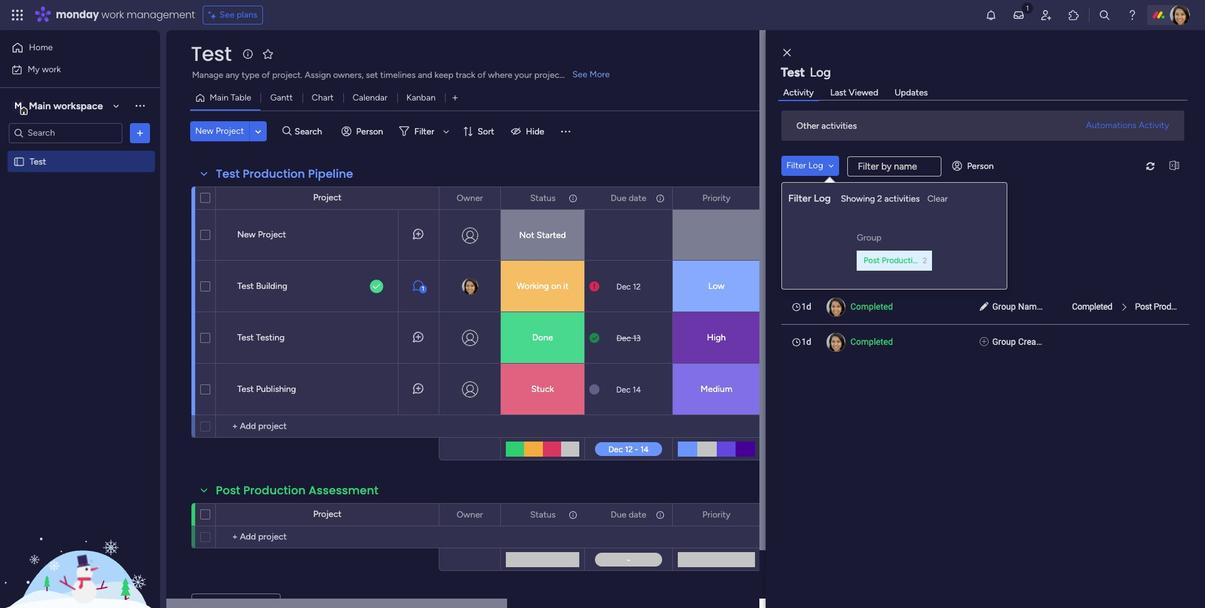 Task type: locate. For each thing, give the bounding box(es) containing it.
1 vertical spatial options image
[[568, 504, 577, 525]]

1 owner field from the top
[[454, 191, 486, 205]]

main table
[[210, 92, 252, 103]]

2 horizontal spatial post
[[1136, 301, 1153, 312]]

gantt button
[[261, 88, 302, 108]]

dec left 12
[[617, 282, 631, 291]]

status
[[531, 193, 556, 203], [531, 509, 556, 520]]

v2 search image
[[283, 124, 292, 138]]

test for log
[[781, 65, 805, 80]]

group right v2 edit image
[[993, 301, 1017, 312]]

due date
[[611, 193, 647, 203], [611, 509, 647, 520]]

project
[[216, 126, 244, 136], [313, 192, 342, 203], [258, 229, 286, 240], [313, 509, 342, 519]]

1 status from the top
[[531, 193, 556, 203]]

2 of from the left
[[478, 70, 486, 80]]

1 vertical spatial group
[[993, 301, 1017, 312]]

2 owner from the top
[[457, 509, 483, 520]]

home button
[[8, 38, 135, 58]]

1 options image from the top
[[568, 187, 577, 209]]

0 vertical spatial priority field
[[700, 191, 734, 205]]

1 vertical spatial assessment
[[309, 482, 379, 498]]

stuck
[[532, 384, 554, 394]]

1 vertical spatial person
[[968, 160, 995, 171]]

plans
[[237, 9, 258, 20]]

new project button
[[190, 121, 249, 141]]

set
[[366, 70, 378, 80]]

1 horizontal spatial person
[[968, 160, 995, 171]]

1 date from the top
[[629, 193, 647, 203]]

and
[[418, 70, 433, 80]]

log inside "button"
[[809, 160, 824, 171]]

person button up clear
[[948, 156, 1002, 176]]

1 vertical spatial owner
[[457, 509, 483, 520]]

1 vertical spatial status
[[531, 509, 556, 520]]

column information image for test production pipeline
[[656, 193, 666, 203]]

manage any type of project. assign owners, set timelines and keep track of where your project stands.
[[192, 70, 593, 80]]

filter left angle down icon
[[787, 160, 807, 171]]

0 horizontal spatial see
[[220, 9, 235, 20]]

not started
[[520, 230, 566, 241]]

clear
[[928, 193, 949, 204]]

status field for 1st options icon from the bottom of the page
[[527, 508, 559, 522]]

inbox image
[[1013, 9, 1026, 21]]

select product image
[[11, 9, 24, 21]]

1 of from the left
[[262, 70, 270, 80]]

1 vertical spatial activity
[[1140, 120, 1170, 131]]

last viewed
[[831, 87, 879, 98]]

james peterson image
[[1171, 5, 1191, 25]]

post production assessment
[[864, 255, 969, 265], [216, 482, 379, 498]]

0 vertical spatial see
[[220, 9, 235, 20]]

1 vertical spatial status field
[[527, 508, 559, 522]]

post inside field
[[216, 482, 241, 498]]

1 horizontal spatial of
[[478, 70, 486, 80]]

option
[[0, 150, 160, 153]]

2 options image from the top
[[568, 504, 577, 525]]

v2 done deadline image
[[590, 332, 600, 344]]

1 image
[[1023, 1, 1034, 15]]

dec
[[617, 282, 631, 291], [617, 333, 631, 343], [617, 385, 631, 394]]

see left plans
[[220, 9, 235, 20]]

+ Add project text field
[[222, 419, 324, 434], [222, 529, 324, 545]]

showing
[[841, 193, 876, 204]]

dapulse plus image
[[980, 335, 989, 349]]

0 vertical spatial dec
[[617, 282, 631, 291]]

activities
[[822, 120, 858, 131], [885, 193, 920, 204]]

0 vertical spatial + add project text field
[[222, 419, 324, 434]]

2 vertical spatial filter
[[789, 192, 812, 204]]

2 status from the top
[[531, 509, 556, 520]]

1 due date from the top
[[611, 193, 647, 203]]

Priority field
[[700, 191, 734, 205], [700, 508, 734, 522]]

1 vertical spatial work
[[42, 64, 61, 74]]

new project down main table button
[[195, 126, 244, 136]]

group name changed
[[993, 301, 1079, 312]]

type
[[242, 70, 260, 80]]

0 vertical spatial 2
[[878, 193, 883, 204]]

0 vertical spatial status
[[531, 193, 556, 203]]

completed
[[851, 301, 894, 312], [1073, 301, 1113, 312], [851, 337, 894, 347]]

owners,
[[333, 70, 364, 80]]

owner
[[457, 193, 483, 203], [457, 509, 483, 520]]

test list box
[[0, 148, 160, 342]]

12
[[633, 282, 641, 291]]

post production assessment inside field
[[216, 482, 379, 498]]

1 horizontal spatial new
[[237, 229, 256, 240]]

automations
[[1087, 120, 1137, 131]]

test down new project button
[[216, 166, 240, 182]]

0 horizontal spatial work
[[42, 64, 61, 74]]

Owner field
[[454, 191, 486, 205], [454, 508, 486, 522]]

filter log
[[787, 160, 824, 171], [789, 192, 831, 204]]

0 vertical spatial options image
[[568, 187, 577, 209]]

1 status field from the top
[[527, 191, 559, 205]]

production
[[243, 166, 305, 182], [883, 255, 923, 265], [1155, 301, 1195, 312], [243, 482, 306, 498]]

where
[[488, 70, 513, 80]]

+ add project text field down post production assessment field
[[222, 529, 324, 545]]

2 vertical spatial log
[[814, 192, 831, 204]]

working on it
[[517, 281, 569, 291]]

0 vertical spatial assessment
[[925, 255, 969, 265]]

chart button
[[302, 88, 343, 108]]

see inside button
[[220, 9, 235, 20]]

your
[[515, 70, 532, 80]]

completed for group name changed
[[851, 301, 894, 312]]

work inside my work "button"
[[42, 64, 61, 74]]

due for test production pipeline
[[611, 193, 627, 203]]

1 vertical spatial person button
[[948, 156, 1002, 176]]

1 vertical spatial due
[[611, 509, 627, 520]]

0 vertical spatial log
[[810, 65, 832, 80]]

0 vertical spatial work
[[101, 8, 124, 22]]

0 vertical spatial filter log
[[787, 160, 824, 171]]

2 1d from the top
[[802, 337, 812, 347]]

1d
[[802, 301, 812, 312], [802, 337, 812, 347]]

1 vertical spatial date
[[629, 509, 647, 520]]

test inside field
[[216, 166, 240, 182]]

person button
[[336, 121, 391, 141], [948, 156, 1002, 176]]

0 vertical spatial status field
[[527, 191, 559, 205]]

activities right other
[[822, 120, 858, 131]]

2 down clear button
[[924, 256, 928, 265]]

0 horizontal spatial main
[[29, 100, 51, 111]]

column information image
[[568, 193, 578, 203]]

1 vertical spatial new
[[237, 229, 256, 240]]

1 vertical spatial log
[[809, 160, 824, 171]]

see left more
[[573, 69, 588, 80]]

project down pipeline
[[313, 192, 342, 203]]

2 due date from the top
[[611, 509, 647, 520]]

2 date from the top
[[629, 509, 647, 520]]

0 vertical spatial activity
[[784, 87, 814, 98]]

test left the testing at bottom left
[[237, 332, 254, 343]]

0 vertical spatial activities
[[822, 120, 858, 131]]

1 horizontal spatial see
[[573, 69, 588, 80]]

v2 overdue deadline image
[[590, 280, 600, 292]]

help image
[[1127, 9, 1139, 21]]

log down angle down icon
[[814, 192, 831, 204]]

2 right showing
[[878, 193, 883, 204]]

0 vertical spatial person
[[356, 126, 383, 137]]

options image
[[134, 127, 146, 139], [483, 187, 492, 209], [655, 187, 664, 209], [743, 187, 752, 209], [483, 504, 492, 525], [655, 504, 664, 525]]

1d for group created
[[802, 337, 812, 347]]

2 due from the top
[[611, 509, 627, 520]]

0 vertical spatial group
[[857, 232, 882, 243]]

manage
[[192, 70, 223, 80]]

1 horizontal spatial activity
[[1140, 120, 1170, 131]]

filter button
[[395, 121, 454, 141]]

1 priority field from the top
[[700, 191, 734, 205]]

main
[[210, 92, 229, 103], [29, 100, 51, 111]]

activity up refresh image
[[1140, 120, 1170, 131]]

2 status field from the top
[[527, 508, 559, 522]]

of right track
[[478, 70, 486, 80]]

2 vertical spatial post
[[216, 482, 241, 498]]

test down close image at the right of the page
[[781, 65, 805, 80]]

test left publishing on the bottom left of the page
[[237, 384, 254, 394]]

project left angle down image
[[216, 126, 244, 136]]

log left angle down icon
[[809, 160, 824, 171]]

export to excel image
[[1165, 161, 1185, 171]]

dec 12
[[617, 282, 641, 291]]

work right my
[[42, 64, 61, 74]]

0 vertical spatial new project
[[195, 126, 244, 136]]

list box containing 1d
[[782, 289, 1206, 359]]

0 vertical spatial person button
[[336, 121, 391, 141]]

group for group created
[[993, 337, 1017, 347]]

new project up test building
[[237, 229, 286, 240]]

1 + add project text field from the top
[[222, 419, 324, 434]]

column information image
[[656, 193, 666, 203], [568, 510, 578, 520], [656, 510, 666, 520]]

0 vertical spatial due
[[611, 193, 627, 203]]

list box
[[782, 289, 1206, 359]]

dec 13
[[617, 333, 641, 343]]

+ add project text field down publishing on the bottom left of the page
[[222, 419, 324, 434]]

1 vertical spatial post
[[1136, 301, 1153, 312]]

filter log left angle down icon
[[787, 160, 824, 171]]

2 vertical spatial dec
[[617, 385, 631, 394]]

due
[[611, 193, 627, 203], [611, 509, 627, 520]]

1
[[422, 285, 425, 293]]

filter left arrow down icon
[[415, 126, 435, 137]]

project inside button
[[216, 126, 244, 136]]

not
[[520, 230, 535, 241]]

1 vertical spatial post production assessment
[[216, 482, 379, 498]]

workspace image
[[12, 99, 24, 113]]

1 due from the top
[[611, 193, 627, 203]]

1 vertical spatial owner field
[[454, 508, 486, 522]]

Search field
[[292, 122, 329, 140]]

log
[[810, 65, 832, 80], [809, 160, 824, 171], [814, 192, 831, 204]]

1 vertical spatial priority
[[703, 509, 731, 520]]

0 vertical spatial date
[[629, 193, 647, 203]]

1 due date field from the top
[[608, 191, 650, 205]]

1 horizontal spatial activities
[[885, 193, 920, 204]]

0 vertical spatial new
[[195, 126, 214, 136]]

Due date field
[[608, 191, 650, 205], [608, 508, 650, 522]]

Status field
[[527, 191, 559, 205], [527, 508, 559, 522]]

0 horizontal spatial post
[[216, 482, 241, 498]]

date
[[629, 193, 647, 203], [629, 509, 647, 520]]

0 horizontal spatial new
[[195, 126, 214, 136]]

0 vertical spatial due date
[[611, 193, 647, 203]]

filter log inside "button"
[[787, 160, 824, 171]]

main right workspace image
[[29, 100, 51, 111]]

dec left the 14
[[617, 385, 631, 394]]

0 horizontal spatial person button
[[336, 121, 391, 141]]

public board image
[[13, 155, 25, 167]]

1 vertical spatial new project
[[237, 229, 286, 240]]

filter down filter log "button"
[[789, 192, 812, 204]]

due date field for post production assessment
[[608, 508, 650, 522]]

created
[[1019, 337, 1049, 347]]

status for status field associated with 2nd options icon from the bottom
[[531, 193, 556, 203]]

of
[[262, 70, 270, 80], [478, 70, 486, 80]]

filter
[[415, 126, 435, 137], [787, 160, 807, 171], [789, 192, 812, 204]]

1 horizontal spatial work
[[101, 8, 124, 22]]

1 horizontal spatial main
[[210, 92, 229, 103]]

0 horizontal spatial person
[[356, 126, 383, 137]]

work
[[101, 8, 124, 22], [42, 64, 61, 74]]

new up test building
[[237, 229, 256, 240]]

invite members image
[[1041, 9, 1053, 21]]

1 vertical spatial due date field
[[608, 508, 650, 522]]

new down main table button
[[195, 126, 214, 136]]

1 vertical spatial dec
[[617, 333, 631, 343]]

0 vertical spatial filter
[[415, 126, 435, 137]]

1 horizontal spatial post production assessment
[[864, 255, 969, 265]]

1 vertical spatial see
[[573, 69, 588, 80]]

other activities
[[797, 120, 858, 131]]

sort button
[[458, 121, 502, 141]]

options image
[[568, 187, 577, 209], [568, 504, 577, 525]]

dec left 13 at the right of the page
[[617, 333, 631, 343]]

chart
[[312, 92, 334, 103]]

0 vertical spatial 1d
[[802, 301, 812, 312]]

of right type
[[262, 70, 270, 80]]

angle down image
[[255, 127, 261, 136]]

work right monday
[[101, 8, 124, 22]]

my work
[[28, 64, 61, 74]]

post
[[864, 255, 881, 265], [1136, 301, 1153, 312], [216, 482, 241, 498]]

person
[[356, 126, 383, 137], [968, 160, 995, 171]]

group right dapulse plus icon
[[993, 337, 1017, 347]]

1 vertical spatial 1d
[[802, 337, 812, 347]]

1 vertical spatial filter
[[787, 160, 807, 171]]

0 horizontal spatial post production assessment
[[216, 482, 379, 498]]

due for post production assessment
[[611, 509, 627, 520]]

test inside "list box"
[[30, 156, 46, 167]]

test right public board image
[[30, 156, 46, 167]]

2 due date field from the top
[[608, 508, 650, 522]]

main left table
[[210, 92, 229, 103]]

activities down filter by name 'field'
[[885, 193, 920, 204]]

1 1d from the top
[[802, 301, 812, 312]]

track
[[456, 70, 476, 80]]

1 vertical spatial + add project text field
[[222, 529, 324, 545]]

see
[[220, 9, 235, 20], [573, 69, 588, 80]]

test left building
[[237, 281, 254, 291]]

medium
[[701, 384, 733, 394]]

0 horizontal spatial of
[[262, 70, 270, 80]]

priority
[[703, 193, 731, 203], [703, 509, 731, 520]]

1 vertical spatial priority field
[[700, 508, 734, 522]]

activity down test log
[[784, 87, 814, 98]]

log up last
[[810, 65, 832, 80]]

started
[[537, 230, 566, 241]]

0 vertical spatial due date field
[[608, 191, 650, 205]]

group
[[857, 232, 882, 243], [993, 301, 1017, 312], [993, 337, 1017, 347]]

1 vertical spatial due date
[[611, 509, 647, 520]]

group down showing
[[857, 232, 882, 243]]

test for testing
[[237, 332, 254, 343]]

0 horizontal spatial assessment
[[309, 482, 379, 498]]

clear button
[[923, 189, 954, 209]]

project.
[[272, 70, 303, 80]]

due date for assessment
[[611, 509, 647, 520]]

assign
[[305, 70, 331, 80]]

2 owner field from the top
[[454, 508, 486, 522]]

0 vertical spatial priority
[[703, 193, 731, 203]]

1 vertical spatial 2
[[924, 256, 928, 265]]

0 horizontal spatial activities
[[822, 120, 858, 131]]

main inside workspace selection element
[[29, 100, 51, 111]]

main inside main table button
[[210, 92, 229, 103]]

0 vertical spatial post
[[864, 255, 881, 265]]

0 vertical spatial owner field
[[454, 191, 486, 205]]

2
[[878, 193, 883, 204], [924, 256, 928, 265]]

calendar
[[353, 92, 388, 103]]

2 vertical spatial group
[[993, 337, 1017, 347]]

test up manage at the top of the page
[[191, 40, 232, 68]]

production inside list box
[[1155, 301, 1195, 312]]

1 horizontal spatial assessment
[[925, 255, 969, 265]]

see for see plans
[[220, 9, 235, 20]]

person button down "calendar" button
[[336, 121, 391, 141]]

0 vertical spatial owner
[[457, 193, 483, 203]]

done
[[533, 332, 553, 343]]

filter log down filter log "button"
[[789, 192, 831, 204]]



Task type: describe. For each thing, give the bounding box(es) containing it.
pipeline
[[308, 166, 353, 182]]

low
[[709, 281, 725, 291]]

activity inside button
[[1140, 120, 1170, 131]]

gantt
[[270, 92, 293, 103]]

test for publishing
[[237, 384, 254, 394]]

calendar button
[[343, 88, 397, 108]]

updates
[[895, 87, 929, 98]]

status for 1st options icon from the bottom of the page status field
[[531, 509, 556, 520]]

group for group
[[857, 232, 882, 243]]

main workspace
[[29, 100, 103, 111]]

dec for working on it
[[617, 282, 631, 291]]

test for building
[[237, 281, 254, 291]]

see for see more
[[573, 69, 588, 80]]

0 horizontal spatial activity
[[784, 87, 814, 98]]

group for group name changed
[[993, 301, 1017, 312]]

project up building
[[258, 229, 286, 240]]

date for post production assessment
[[629, 509, 647, 520]]

high
[[708, 332, 726, 343]]

Test Production Pipeline field
[[213, 166, 357, 182]]

home
[[29, 42, 53, 53]]

dec for done
[[617, 333, 631, 343]]

showing 2 activities
[[841, 193, 920, 204]]

monday work management
[[56, 8, 195, 22]]

1 horizontal spatial person button
[[948, 156, 1002, 176]]

Test field
[[188, 40, 235, 68]]

last
[[831, 87, 847, 98]]

work for monday
[[101, 8, 124, 22]]

close image
[[784, 48, 791, 57]]

my work button
[[8, 59, 135, 79]]

any
[[226, 70, 240, 80]]

search everything image
[[1099, 9, 1112, 21]]

working
[[517, 281, 549, 291]]

0 vertical spatial post production assessment
[[864, 255, 969, 265]]

project down post production assessment field
[[313, 509, 342, 519]]

timelines
[[380, 70, 416, 80]]

hide
[[526, 126, 545, 137]]

column information image for post production assessment
[[656, 510, 666, 520]]

1 horizontal spatial post
[[864, 255, 881, 265]]

1d for group name changed
[[802, 301, 812, 312]]

workspace options image
[[134, 99, 146, 112]]

show board description image
[[240, 48, 256, 60]]

new inside button
[[195, 126, 214, 136]]

1 horizontal spatial 2
[[924, 256, 928, 265]]

main for main table
[[210, 92, 229, 103]]

workspace selection element
[[12, 98, 105, 115]]

workspace
[[53, 100, 103, 111]]

test testing
[[237, 332, 285, 343]]

test production pipeline
[[216, 166, 353, 182]]

filter inside "button"
[[787, 160, 807, 171]]

management
[[127, 8, 195, 22]]

keep
[[435, 70, 454, 80]]

monday
[[56, 8, 99, 22]]

name
[[1019, 301, 1042, 312]]

hide button
[[506, 121, 552, 141]]

project
[[535, 70, 563, 80]]

publishing
[[256, 384, 296, 394]]

arrow down image
[[439, 124, 454, 139]]

see more
[[573, 69, 610, 80]]

table
[[231, 92, 252, 103]]

see plans button
[[203, 6, 263, 24]]

test log
[[781, 65, 832, 80]]

apps image
[[1068, 9, 1081, 21]]

1 button
[[398, 261, 439, 312]]

0 horizontal spatial 2
[[878, 193, 883, 204]]

filter inside popup button
[[415, 126, 435, 137]]

Filter by name field
[[848, 156, 942, 176]]

automations activity
[[1087, 120, 1170, 131]]

2 + add project text field from the top
[[222, 529, 324, 545]]

assessment inside field
[[309, 482, 379, 498]]

1 owner from the top
[[457, 193, 483, 203]]

14
[[633, 385, 642, 394]]

stands.
[[565, 70, 593, 80]]

add view image
[[453, 93, 458, 103]]

my
[[28, 64, 40, 74]]

1 vertical spatial filter log
[[789, 192, 831, 204]]

group created
[[993, 337, 1049, 347]]

main table button
[[190, 88, 261, 108]]

date for test production pipeline
[[629, 193, 647, 203]]

completed for group created
[[851, 337, 894, 347]]

Search in workspace field
[[26, 126, 105, 140]]

lottie animation image
[[0, 481, 160, 608]]

see more link
[[572, 68, 612, 81]]

filter log button
[[782, 156, 840, 176]]

refresh image
[[1141, 161, 1161, 171]]

building
[[256, 281, 288, 291]]

notifications image
[[986, 9, 998, 21]]

test publishing
[[237, 384, 296, 394]]

due date field for test production pipeline
[[608, 191, 650, 205]]

as
[[1197, 301, 1206, 312]]

test for production
[[216, 166, 240, 182]]

1 priority from the top
[[703, 193, 731, 203]]

v2 edit image
[[980, 300, 989, 313]]

sort
[[478, 126, 495, 137]]

add to favorites image
[[262, 47, 274, 60]]

13
[[633, 333, 641, 343]]

new project inside button
[[195, 126, 244, 136]]

main for main workspace
[[29, 100, 51, 111]]

changed
[[1044, 301, 1079, 312]]

menu image
[[560, 125, 572, 138]]

more
[[590, 69, 610, 80]]

testing
[[256, 332, 285, 343]]

test building
[[237, 281, 288, 291]]

it
[[564, 281, 569, 291]]

work for my
[[42, 64, 61, 74]]

post production as
[[1136, 301, 1206, 312]]

kanban
[[407, 92, 436, 103]]

automations activity button
[[1082, 116, 1175, 136]]

kanban button
[[397, 88, 445, 108]]

see plans
[[220, 9, 258, 20]]

1 vertical spatial activities
[[885, 193, 920, 204]]

other
[[797, 120, 820, 131]]

Post Production Assessment field
[[213, 482, 382, 499]]

m
[[14, 100, 22, 111]]

status field for 2nd options icon from the bottom
[[527, 191, 559, 205]]

viewed
[[849, 87, 879, 98]]

person for the topmost person popup button
[[356, 126, 383, 137]]

dec 14
[[617, 385, 642, 394]]

lottie animation element
[[0, 481, 160, 608]]

2 priority field from the top
[[700, 508, 734, 522]]

angle down image
[[829, 161, 835, 170]]

due date for pipeline
[[611, 193, 647, 203]]

2 priority from the top
[[703, 509, 731, 520]]

on
[[552, 281, 562, 291]]

person for rightmost person popup button
[[968, 160, 995, 171]]



Task type: vqa. For each thing, say whether or not it's contained in the screenshot.
Workspace
yes



